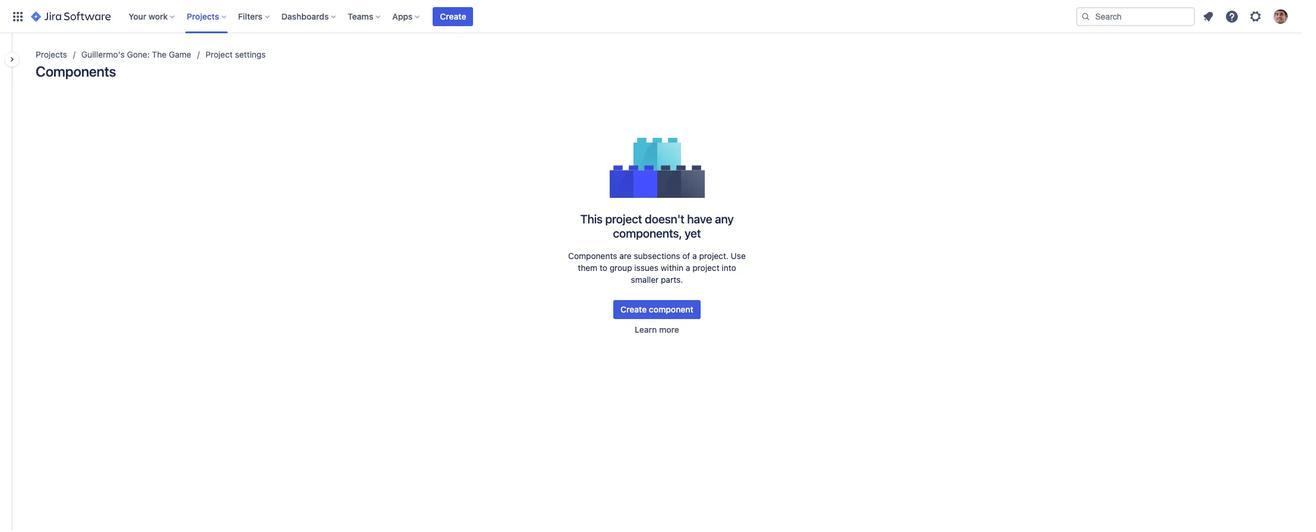 Task type: describe. For each thing, give the bounding box(es) containing it.
this
[[580, 212, 603, 226]]

your
[[129, 11, 146, 21]]

are
[[619, 251, 632, 261]]

guillermo's gone: the game link
[[81, 48, 191, 62]]

subsections
[[634, 251, 680, 261]]

Search field
[[1076, 7, 1195, 26]]

teams
[[348, 11, 373, 21]]

project inside components are subsections of a project. use them to group issues within a project into smaller parts.
[[693, 263, 720, 273]]

notifications image
[[1201, 9, 1215, 23]]

any
[[715, 212, 734, 226]]

components,
[[613, 227, 682, 240]]

this project doesn't have any components, yet
[[580, 212, 734, 240]]

project
[[206, 49, 233, 59]]

guillermo's gone: the game
[[81, 49, 191, 59]]

settings
[[235, 49, 266, 59]]

create for create component
[[621, 304, 647, 314]]

learn more button
[[635, 324, 679, 336]]

have
[[687, 212, 712, 226]]

projects button
[[183, 7, 231, 26]]

apps
[[392, 11, 413, 21]]

appswitcher icon image
[[11, 9, 25, 23]]

your profile and settings image
[[1274, 9, 1288, 23]]

project inside this project doesn't have any components, yet
[[605, 212, 642, 226]]

the
[[152, 49, 167, 59]]

filters button
[[235, 7, 274, 26]]

projects for projects popup button
[[187, 11, 219, 21]]

create component button
[[613, 300, 701, 319]]

search image
[[1081, 12, 1091, 21]]

gone:
[[127, 49, 150, 59]]

project settings link
[[206, 48, 266, 62]]

use
[[731, 251, 746, 261]]

your work
[[129, 11, 168, 21]]

0 horizontal spatial a
[[686, 263, 690, 273]]

your work button
[[125, 7, 180, 26]]



Task type: locate. For each thing, give the bounding box(es) containing it.
0 horizontal spatial components
[[36, 63, 116, 80]]

learn
[[635, 325, 657, 335]]

create component
[[621, 304, 694, 314]]

create for create
[[440, 11, 466, 21]]

project
[[605, 212, 642, 226], [693, 263, 720, 273]]

banner containing your work
[[0, 0, 1302, 33]]

projects up project
[[187, 11, 219, 21]]

0 vertical spatial create
[[440, 11, 466, 21]]

0 vertical spatial projects
[[187, 11, 219, 21]]

projects right sidebar navigation icon
[[36, 49, 67, 59]]

1 horizontal spatial create
[[621, 304, 647, 314]]

components up them
[[568, 251, 617, 261]]

project.
[[699, 251, 729, 261]]

settings image
[[1249, 9, 1263, 23]]

1 horizontal spatial projects
[[187, 11, 219, 21]]

create inside button
[[440, 11, 466, 21]]

work
[[149, 11, 168, 21]]

parts.
[[661, 275, 683, 285]]

sidebar navigation image
[[0, 48, 26, 71]]

teams button
[[344, 7, 385, 26]]

group
[[610, 263, 632, 273]]

1 vertical spatial projects
[[36, 49, 67, 59]]

into
[[722, 263, 736, 273]]

dashboards
[[281, 11, 329, 21]]

components are subsections of a project. use them to group issues within a project into smaller parts.
[[568, 251, 746, 285]]

0 horizontal spatial create
[[440, 11, 466, 21]]

components for components are subsections of a project. use them to group issues within a project into smaller parts.
[[568, 251, 617, 261]]

doesn't
[[645, 212, 685, 226]]

components
[[36, 63, 116, 80], [568, 251, 617, 261]]

create right apps dropdown button
[[440, 11, 466, 21]]

1 vertical spatial a
[[686, 263, 690, 273]]

create up learn
[[621, 304, 647, 314]]

help image
[[1225, 9, 1239, 23]]

projects link
[[36, 48, 67, 62]]

yet
[[685, 227, 701, 240]]

create
[[440, 11, 466, 21], [621, 304, 647, 314]]

0 vertical spatial project
[[605, 212, 642, 226]]

a
[[692, 251, 697, 261], [686, 263, 690, 273]]

1 horizontal spatial project
[[693, 263, 720, 273]]

within
[[661, 263, 684, 273]]

1 vertical spatial create
[[621, 304, 647, 314]]

1 horizontal spatial a
[[692, 251, 697, 261]]

jira software image
[[31, 9, 111, 23], [31, 9, 111, 23]]

primary element
[[7, 0, 1076, 33]]

them
[[578, 263, 597, 273]]

to
[[600, 263, 607, 273]]

projects
[[187, 11, 219, 21], [36, 49, 67, 59]]

components inside components are subsections of a project. use them to group issues within a project into smaller parts.
[[568, 251, 617, 261]]

more
[[659, 325, 679, 335]]

1 vertical spatial components
[[568, 251, 617, 261]]

component
[[649, 304, 694, 314]]

a down of
[[686, 263, 690, 273]]

apps button
[[389, 7, 425, 26]]

learn more
[[635, 325, 679, 335]]

game
[[169, 49, 191, 59]]

dashboards button
[[278, 7, 341, 26]]

of
[[682, 251, 690, 261]]

create inside 'button'
[[621, 304, 647, 314]]

project settings
[[206, 49, 266, 59]]

create button
[[433, 7, 473, 26]]

0 vertical spatial components
[[36, 63, 116, 80]]

project down project.
[[693, 263, 720, 273]]

components for components
[[36, 63, 116, 80]]

a right of
[[692, 251, 697, 261]]

1 vertical spatial project
[[693, 263, 720, 273]]

0 horizontal spatial project
[[605, 212, 642, 226]]

projects for projects link
[[36, 49, 67, 59]]

1 horizontal spatial components
[[568, 251, 617, 261]]

filters
[[238, 11, 262, 21]]

banner
[[0, 0, 1302, 33]]

components down projects link
[[36, 63, 116, 80]]

0 vertical spatial a
[[692, 251, 697, 261]]

issues
[[634, 263, 659, 273]]

smaller
[[631, 275, 659, 285]]

projects inside popup button
[[187, 11, 219, 21]]

project up components,
[[605, 212, 642, 226]]

guillermo's
[[81, 49, 125, 59]]

0 horizontal spatial projects
[[36, 49, 67, 59]]



Task type: vqa. For each thing, say whether or not it's contained in the screenshot.
wear to the left
no



